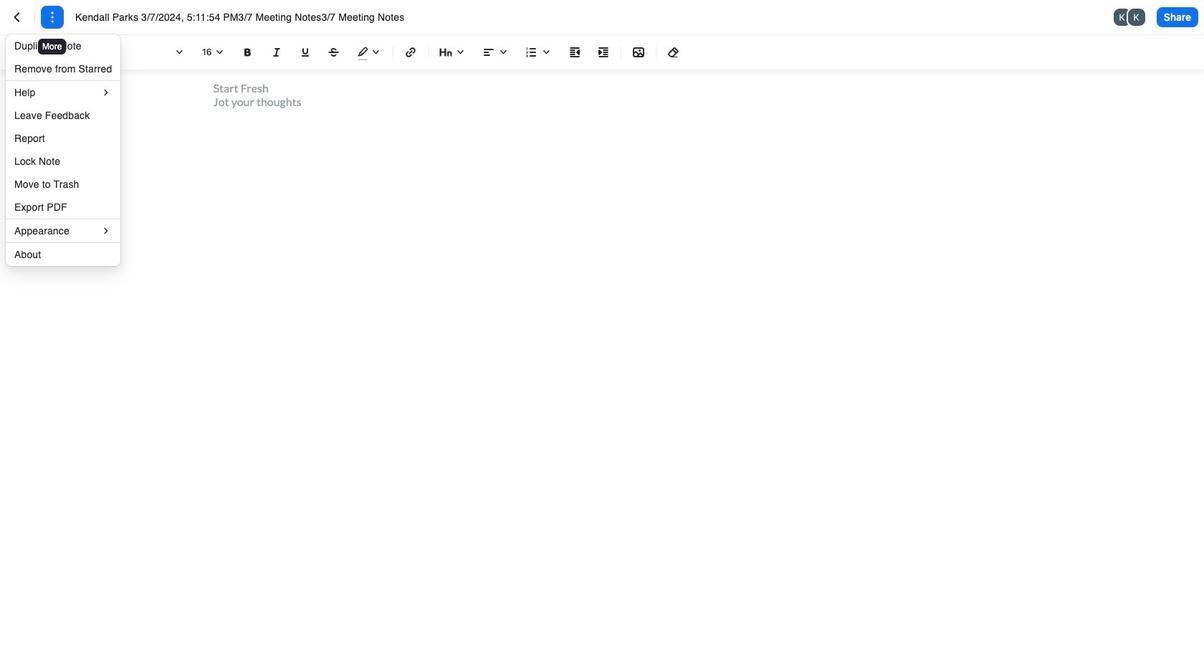 Task type: vqa. For each thing, say whether or not it's contained in the screenshot.
9th menu item from the bottom of the page
yes



Task type: describe. For each thing, give the bounding box(es) containing it.
link image
[[402, 44, 420, 61]]

font, menu button, lato image
[[171, 44, 188, 61]]

more image
[[44, 9, 61, 26]]

strikethrough image
[[326, 44, 343, 61]]

kendall parks image
[[1129, 9, 1146, 26]]



Task type: locate. For each thing, give the bounding box(es) containing it.
8 menu item from the top
[[6, 219, 121, 242]]

insert image image
[[630, 44, 648, 61]]

9 menu item from the top
[[6, 243, 121, 266]]

None text field
[[75, 10, 431, 24]]

menu
[[6, 34, 121, 266]]

clear style image
[[666, 44, 683, 61]]

4 menu item from the top
[[6, 127, 121, 150]]

7 menu item from the top
[[6, 196, 121, 219]]

kendall parks image
[[1114, 9, 1132, 26]]

5 menu item from the top
[[6, 150, 121, 173]]

italic image
[[268, 44, 285, 61]]

6 menu item from the top
[[6, 173, 121, 196]]

1 menu item from the top
[[6, 34, 121, 57]]

3 menu item from the top
[[6, 81, 121, 104]]

underline image
[[297, 44, 314, 61]]

bold image
[[240, 44, 257, 61]]

all notes image
[[9, 9, 26, 26]]

menu item
[[6, 34, 121, 57], [6, 57, 121, 80], [6, 81, 121, 104], [6, 127, 121, 150], [6, 150, 121, 173], [6, 173, 121, 196], [6, 196, 121, 219], [6, 219, 121, 242], [6, 243, 121, 266]]

increase indent image
[[595, 44, 613, 61]]

decrease indent image
[[567, 44, 584, 61]]

tooltip
[[37, 29, 68, 56]]

2 menu item from the top
[[6, 57, 121, 80]]



